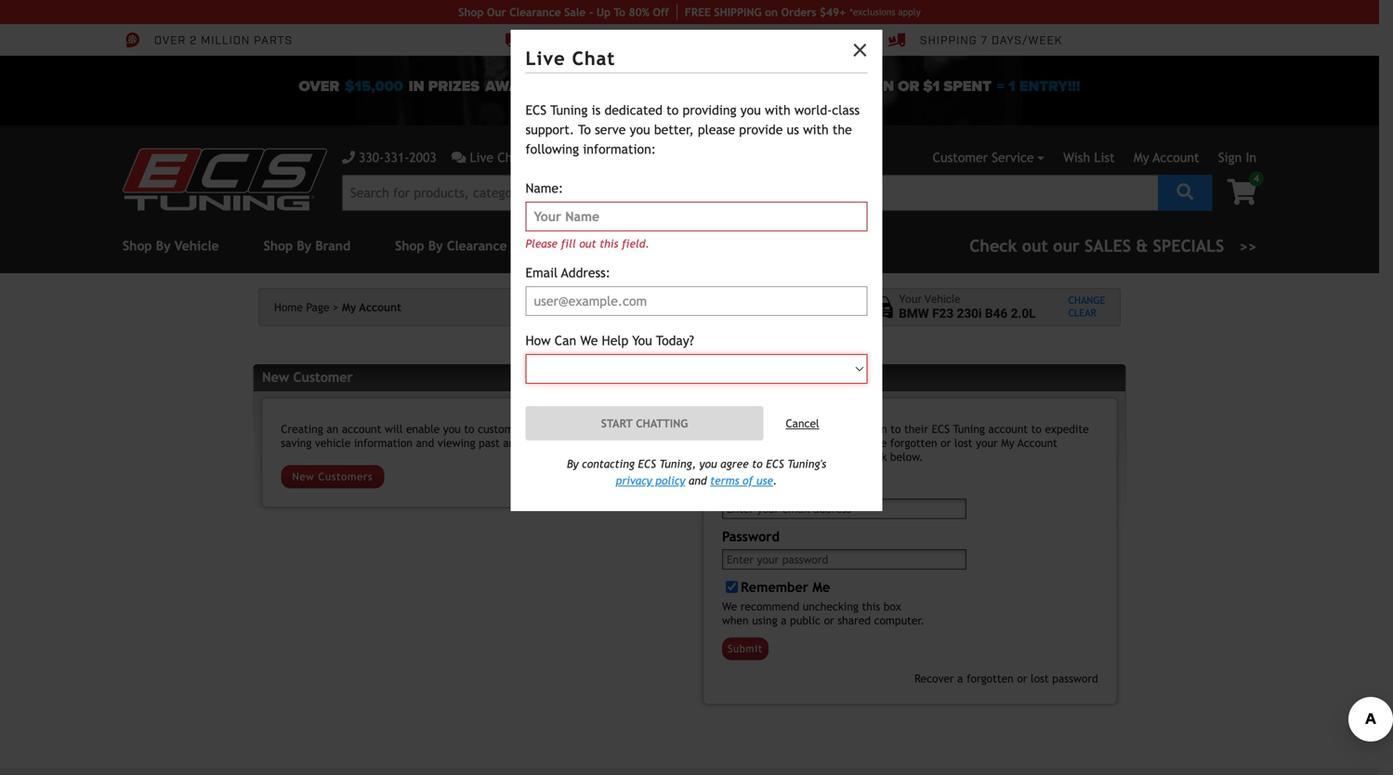 Task type: describe. For each thing, give the bounding box(es) containing it.
privacy policy link
[[616, 474, 685, 487]]

address
[[760, 478, 809, 494]]

our
[[487, 6, 506, 19]]

support.
[[526, 122, 575, 137]]

330-331-2003 link
[[342, 148, 437, 167]]

tuning inside ecs tuning is dedicated to providing you with world-class support. to serve you better, please provide us with the following information:
[[550, 103, 588, 118]]

2.0l
[[1011, 306, 1036, 321]]

ship
[[714, 6, 737, 19]]

sales & specials
[[1085, 236, 1224, 256]]

terms
[[710, 474, 739, 487]]

new customers link
[[281, 465, 384, 489]]

by contacting ecs tuning, you agree to ecs tuning's privacy policy and terms of use .
[[567, 457, 826, 487]]

better,
[[654, 122, 694, 137]]

public
[[790, 614, 821, 627]]

change link
[[1068, 295, 1106, 307]]

you down dedicated
[[630, 122, 650, 137]]

this for field.
[[600, 237, 618, 250]]

7
[[981, 33, 988, 48]]

&
[[1136, 236, 1148, 256]]

start chatting
[[601, 417, 688, 430]]

Your Name text field
[[526, 202, 868, 231]]

1 horizontal spatial my account
[[1134, 150, 1200, 165]]

ecs inside ecs tuning is dedicated to providing you with world-class support. to serve you better, please provide us with the following information:
[[526, 103, 547, 118]]

2 vertical spatial or
[[1017, 672, 1028, 685]]

your inside creating an account will enable you to customize your web experience by saving vehicle information and viewing past and present orders.
[[532, 423, 554, 436]]

clearance for by
[[447, 238, 507, 253]]

shop our clearance sale - up to 80% off
[[459, 6, 669, 19]]

you up provide at the top right of page
[[741, 103, 761, 118]]

0 horizontal spatial account
[[359, 301, 401, 314]]

by for brand
[[297, 238, 312, 253]]

wish list
[[1063, 150, 1115, 165]]

providing
[[683, 103, 737, 118]]

chat for live chat document
[[572, 47, 616, 69]]

shipping
[[920, 33, 977, 48]]

live chat document
[[511, 30, 883, 511]]

off
[[653, 6, 669, 19]]

230i
[[957, 306, 982, 321]]

change clear
[[1068, 295, 1106, 319]]

privacy
[[616, 474, 652, 487]]

= 1 entry!!!
[[997, 78, 1081, 95]]

by
[[639, 423, 651, 436]]

new customers
[[292, 471, 373, 483]]

to inside by contacting ecs tuning, you agree to ecs tuning's privacy policy and terms of use .
[[752, 457, 763, 470]]

live chat for live chat document
[[526, 47, 616, 69]]

policy
[[656, 474, 685, 487]]

$15,000
[[345, 78, 403, 95]]

and inside by contacting ecs tuning, you agree to ecs tuning's privacy policy and terms of use .
[[689, 474, 707, 487]]

cancel link
[[786, 415, 819, 432]]

account inside returning customers should login to their ecs tuning account to expedite the ordering process. if you have forgotten or lost your my account password please click on the link below.
[[1018, 436, 1058, 450]]

to inside creating an account will enable you to customize your web experience by saving vehicle information and viewing past and present orders.
[[464, 423, 475, 436]]

live for live chat "link"
[[470, 150, 494, 165]]

1 vertical spatial the
[[722, 436, 739, 450]]

-
[[589, 6, 593, 19]]

4 link
[[1213, 172, 1264, 207]]

*exclusions
[[850, 7, 896, 17]]

0 horizontal spatial on
[[765, 6, 778, 19]]

to inside ecs tuning is dedicated to providing you with world-class support. to serve you better, please provide us with the following information:
[[667, 103, 679, 118]]

0 horizontal spatial my
[[342, 301, 356, 314]]

2 vertical spatial the
[[849, 450, 866, 463]]

saving
[[281, 436, 312, 450]]

330-
[[359, 150, 384, 165]]

how can we help you today?
[[526, 333, 694, 348]]

tuning's
[[788, 457, 826, 470]]

Remember Me checkbox
[[726, 581, 738, 593]]

lost inside returning customers should login to their ecs tuning account to expedite the ordering process. if you have forgotten or lost your my account password please click on the link below.
[[955, 436, 973, 450]]

million
[[201, 33, 250, 48]]

wish list link
[[1063, 150, 1115, 165]]

name:
[[526, 181, 563, 196]]

days/week
[[992, 33, 1063, 48]]

sales
[[1085, 236, 1131, 256]]

us
[[787, 122, 799, 137]]

bmw
[[899, 306, 929, 321]]

to left "their"
[[891, 423, 901, 436]]

user@example.com email field
[[526, 286, 868, 316]]

1 vertical spatial a
[[958, 672, 963, 685]]

orders.
[[566, 436, 601, 450]]

my inside returning customers should login to their ecs tuning account to expedite the ordering process. if you have forgotten or lost your my account password please click on the link below.
[[1001, 436, 1015, 450]]

you right help
[[632, 333, 652, 348]]

login
[[863, 423, 887, 436]]

please inside returning customers should login to their ecs tuning account to expedite the ordering process. if you have forgotten or lost your my account password please click on the link below.
[[772, 450, 804, 463]]

forgotten inside returning customers should login to their ecs tuning account to expedite the ordering process. if you have forgotten or lost your my account password please click on the link below.
[[890, 436, 937, 450]]

enable
[[406, 423, 440, 436]]

=
[[997, 78, 1005, 95]]

unchecking
[[803, 600, 859, 613]]

is
[[592, 103, 601, 118]]

1 horizontal spatial to
[[614, 6, 626, 19]]

will
[[385, 423, 403, 436]]

shop for shop by brand
[[264, 238, 293, 253]]

the inside ecs tuning is dedicated to providing you with world-class support. to serve you better, please provide us with the following information:
[[833, 122, 852, 137]]

returning for live chat
[[703, 369, 765, 385]]

agree
[[721, 457, 749, 470]]

Search text field
[[342, 175, 1158, 211]]

tuning,
[[659, 457, 696, 470]]

entry!!!
[[1020, 78, 1081, 95]]

ecs up .
[[766, 457, 784, 470]]

should
[[828, 423, 860, 436]]

on inside returning customers should login to their ecs tuning account to expedite the ordering process. if you have forgotten or lost your my account password please click on the link below.
[[833, 450, 846, 463]]

recommend
[[741, 600, 800, 613]]

or inside 'we recommend unchecking this box when using a public or shared computer.'
[[824, 614, 834, 627]]

shared
[[838, 614, 871, 627]]

4
[[1254, 173, 1259, 184]]

comments image
[[451, 151, 466, 164]]

shop for shop our clearance sale - up to 80% off
[[459, 6, 484, 19]]

remember me
[[741, 579, 830, 595]]

.
[[773, 474, 777, 487]]

address:
[[561, 265, 611, 280]]

1 horizontal spatial with
[[803, 122, 829, 137]]

please fill out this field.
[[526, 237, 650, 250]]

account inside creating an account will enable you to customize your web experience by saving vehicle information and viewing past and present orders.
[[342, 423, 381, 436]]

you inside returning customers should login to their ecs tuning account to expedite the ordering process. if you have forgotten or lost your my account password please click on the link below.
[[843, 436, 860, 450]]

box
[[884, 600, 902, 613]]

ecs tuning 'spin to win' contest logo image
[[579, 63, 800, 110]]

by inside by contacting ecs tuning, you agree to ecs tuning's privacy policy and terms of use .
[[567, 457, 579, 470]]

click
[[807, 450, 830, 463]]

home
[[274, 301, 303, 314]]

*exclusions apply link
[[850, 5, 921, 19]]

returning for your vehicle
[[722, 423, 770, 436]]

returning customers should login to their ecs tuning account to expedite the ordering process. if you have forgotten or lost your my account password please click on the link below.
[[722, 423, 1089, 463]]

password inside returning customers should login to their ecs tuning account to expedite the ordering process. if you have forgotten or lost your my account password please click on the link below.
[[722, 450, 768, 463]]

password
[[722, 529, 780, 544]]

1 horizontal spatial and
[[503, 436, 521, 450]]

past
[[479, 436, 500, 450]]

information:
[[583, 142, 656, 157]]

2
[[190, 33, 197, 48]]

list
[[1094, 150, 1115, 165]]

shop our clearance sale - up to 80% off link
[[459, 4, 677, 20]]

chat for live chat "link"
[[498, 150, 524, 165]]

process.
[[787, 436, 829, 450]]

ping
[[737, 6, 762, 19]]

recover
[[915, 672, 954, 685]]

account inside returning customers should login to their ecs tuning account to expedite the ordering process. if you have forgotten or lost your my account password please click on the link below.
[[989, 423, 1028, 436]]



Task type: locate. For each thing, give the bounding box(es) containing it.
and down enable
[[416, 436, 434, 450]]

2 horizontal spatial or
[[1017, 672, 1028, 685]]

email down agree
[[722, 478, 756, 494]]

0 vertical spatial email
[[526, 265, 558, 280]]

over 2 million parts link
[[123, 32, 293, 48]]

1 horizontal spatial live
[[526, 47, 566, 69]]

email address
[[722, 478, 809, 494]]

ecs up privacy policy link
[[638, 457, 656, 470]]

331-
[[384, 150, 409, 165]]

1 horizontal spatial account
[[1018, 436, 1058, 450]]

live inside "link"
[[470, 150, 494, 165]]

1 vertical spatial account
[[359, 301, 401, 314]]

1 horizontal spatial tuning
[[953, 423, 985, 436]]

1 vertical spatial your
[[976, 436, 998, 450]]

clear
[[1068, 307, 1097, 319]]

chat inside live chat "link"
[[498, 150, 524, 165]]

with
[[765, 103, 791, 118], [803, 122, 829, 137]]

1 horizontal spatial lost
[[1031, 672, 1049, 685]]

or inside returning customers should login to their ecs tuning account to expedite the ordering process. if you have forgotten or lost your my account password please click on the link below.
[[941, 436, 951, 450]]

Password password field
[[722, 549, 967, 570]]

0 vertical spatial new
[[262, 369, 289, 385]]

with up us
[[765, 103, 791, 118]]

email for email address
[[722, 478, 756, 494]]

or down unchecking
[[824, 614, 834, 627]]

ordering
[[742, 436, 784, 450]]

live for live chat document
[[526, 47, 566, 69]]

shop left 'our'
[[459, 6, 484, 19]]

you right if on the bottom
[[843, 436, 860, 450]]

returning inside returning customers should login to their ecs tuning account to expedite the ordering process. if you have forgotten or lost your my account password please click on the link below.
[[722, 423, 770, 436]]

live
[[526, 47, 566, 69], [470, 150, 494, 165]]

contacting
[[582, 457, 635, 470]]

the
[[833, 122, 852, 137], [722, 436, 739, 450], [849, 450, 866, 463]]

of
[[743, 474, 753, 487]]

live chat inside document
[[526, 47, 616, 69]]

0 horizontal spatial account
[[342, 423, 381, 436]]

customize
[[478, 423, 528, 436]]

forgotten down "their"
[[890, 436, 937, 450]]

chatting
[[636, 417, 688, 430]]

1 horizontal spatial chat
[[572, 47, 616, 69]]

you inside by contacting ecs tuning, you agree to ecs tuning's privacy policy and terms of use .
[[700, 457, 717, 470]]

0 horizontal spatial a
[[781, 614, 787, 627]]

start chatting button
[[526, 406, 764, 441]]

to up use
[[752, 457, 763, 470]]

search image
[[1177, 184, 1194, 200]]

free
[[685, 6, 711, 19]]

account up search image
[[1153, 150, 1200, 165]]

vehicle
[[315, 436, 351, 450]]

0 horizontal spatial with
[[765, 103, 791, 118]]

1 vertical spatial forgotten
[[967, 672, 1014, 685]]

live chat down shop our clearance sale - up to 80% off link in the top left of the page
[[526, 47, 616, 69]]

home page
[[274, 301, 329, 314]]

0 vertical spatial tuning
[[550, 103, 588, 118]]

2 horizontal spatial and
[[689, 474, 707, 487]]

live right comments icon
[[470, 150, 494, 165]]

my account link
[[1134, 150, 1200, 165]]

provide
[[739, 122, 783, 137]]

1 vertical spatial email
[[722, 478, 756, 494]]

clearance left please
[[447, 238, 507, 253]]

change
[[1068, 295, 1106, 306]]

orders
[[781, 6, 816, 19]]

0 horizontal spatial by
[[297, 238, 312, 253]]

shipping 7 days/week link
[[889, 32, 1063, 48]]

this for box
[[862, 600, 880, 613]]

or right recover
[[1017, 672, 1028, 685]]

new for new customers
[[292, 471, 315, 483]]

0 vertical spatial forgotten
[[890, 436, 937, 450]]

customer
[[293, 369, 353, 385], [769, 369, 828, 385]]

by for clearance
[[428, 238, 443, 253]]

customer up an
[[293, 369, 353, 385]]

1 vertical spatial tuning
[[953, 423, 985, 436]]

your inside returning customers should login to their ecs tuning account to expedite the ordering process. if you have forgotten or lost your my account password please click on the link below.
[[976, 436, 998, 450]]

1 vertical spatial on
[[833, 450, 846, 463]]

1 vertical spatial my
[[342, 301, 356, 314]]

0 vertical spatial chat
[[572, 47, 616, 69]]

free shipping over $49 image
[[506, 32, 522, 48]]

a inside 'we recommend unchecking this box when using a public or shared computer.'
[[781, 614, 787, 627]]

1 horizontal spatial a
[[958, 672, 963, 685]]

0 vertical spatial this
[[600, 237, 618, 250]]

new down saving
[[292, 471, 315, 483]]

use
[[757, 474, 773, 487]]

can
[[555, 333, 576, 348]]

1 vertical spatial live chat
[[470, 150, 524, 165]]

1 horizontal spatial forgotten
[[967, 672, 1014, 685]]

0 horizontal spatial tuning
[[550, 103, 588, 118]]

2 horizontal spatial account
[[1153, 150, 1200, 165]]

account
[[1153, 150, 1200, 165], [359, 301, 401, 314], [1018, 436, 1058, 450]]

forgotten right recover
[[967, 672, 1014, 685]]

by down orders.
[[567, 457, 579, 470]]

0 vertical spatial my account
[[1134, 150, 1200, 165]]

ecs up support.
[[526, 103, 547, 118]]

account
[[342, 423, 381, 436], [989, 423, 1028, 436]]

sale
[[564, 6, 586, 19]]

help
[[602, 333, 629, 348]]

terms of use link
[[710, 474, 773, 487]]

sign in
[[1218, 150, 1257, 165]]

live right free shipping over $49 'icon'
[[526, 47, 566, 69]]

customers
[[318, 471, 373, 483]]

0 vertical spatial live
[[526, 47, 566, 69]]

customer for returning customer
[[769, 369, 828, 385]]

clear link
[[1068, 307, 1106, 320]]

experience
[[581, 423, 636, 436]]

1 vertical spatial live
[[470, 150, 494, 165]]

live chat dialog
[[0, 0, 1393, 775]]

following
[[526, 142, 579, 157]]

0 vertical spatial on
[[765, 6, 778, 19]]

on right ping
[[765, 6, 778, 19]]

shop right brand
[[395, 238, 424, 253]]

this right out
[[600, 237, 618, 250]]

1 vertical spatial lost
[[1031, 672, 1049, 685]]

0 horizontal spatial clearance
[[447, 238, 507, 253]]

f23
[[932, 306, 954, 321]]

0 horizontal spatial password
[[722, 450, 768, 463]]

shop left brand
[[264, 238, 293, 253]]

tuning
[[550, 103, 588, 118], [953, 423, 985, 436]]

this inside 'we recommend unchecking this box when using a public or shared computer.'
[[862, 600, 880, 613]]

0 horizontal spatial my account
[[342, 301, 401, 314]]

a right recover
[[958, 672, 963, 685]]

2 vertical spatial my
[[1001, 436, 1015, 450]]

dedicated
[[605, 103, 663, 118]]

the up agree
[[722, 436, 739, 450]]

0 vertical spatial to
[[614, 6, 626, 19]]

clearance up free shipping over $49 'icon'
[[510, 6, 561, 19]]

1 horizontal spatial shop
[[395, 238, 424, 253]]

field.
[[622, 237, 650, 250]]

0 vertical spatial password
[[722, 450, 768, 463]]

0 horizontal spatial or
[[824, 614, 834, 627]]

0 vertical spatial account
[[1153, 150, 1200, 165]]

0 horizontal spatial new
[[262, 369, 289, 385]]

clearance inside shop our clearance sale - up to 80% off link
[[510, 6, 561, 19]]

computer.
[[874, 614, 925, 627]]

start
[[601, 417, 633, 430]]

live inside document
[[526, 47, 566, 69]]

2 customer from the left
[[769, 369, 828, 385]]

your
[[532, 423, 554, 436], [976, 436, 998, 450]]

1 horizontal spatial please
[[772, 450, 804, 463]]

new up creating
[[262, 369, 289, 385]]

viewing
[[438, 436, 475, 450]]

by left brand
[[297, 238, 312, 253]]

0 horizontal spatial forgotten
[[890, 436, 937, 450]]

80%
[[629, 6, 650, 19]]

0 horizontal spatial please
[[698, 122, 735, 137]]

their
[[904, 423, 929, 436]]

lost
[[955, 436, 973, 450], [1031, 672, 1049, 685]]

1 horizontal spatial this
[[862, 600, 880, 613]]

live chat right comments icon
[[470, 150, 524, 165]]

account down expedite
[[1018, 436, 1058, 450]]

1 vertical spatial clearance
[[447, 238, 507, 253]]

2 vertical spatial account
[[1018, 436, 1058, 450]]

please down the providing
[[698, 122, 735, 137]]

1 horizontal spatial password
[[1052, 672, 1098, 685]]

1 horizontal spatial live chat
[[526, 47, 616, 69]]

chat left the following
[[498, 150, 524, 165]]

to right up
[[614, 6, 626, 19]]

0 vertical spatial my
[[1134, 150, 1150, 165]]

to
[[667, 103, 679, 118], [464, 423, 475, 436], [891, 423, 901, 436], [1031, 423, 1042, 436], [752, 457, 763, 470]]

customer up cancel link
[[769, 369, 828, 385]]

account right the "page"
[[359, 301, 401, 314]]

new customer
[[262, 369, 353, 385]]

0 vertical spatial your
[[532, 423, 554, 436]]

0 vertical spatial please
[[698, 122, 735, 137]]

you up "terms"
[[700, 457, 717, 470]]

the down class
[[833, 122, 852, 137]]

to up better,
[[667, 103, 679, 118]]

with down world-
[[803, 122, 829, 137]]

to left expedite
[[1031, 423, 1042, 436]]

account left expedite
[[989, 423, 1028, 436]]

phone image
[[342, 151, 355, 164]]

expedite
[[1045, 423, 1089, 436]]

to left serve
[[578, 122, 591, 137]]

account up information
[[342, 423, 381, 436]]

chat
[[572, 47, 616, 69], [498, 150, 524, 165]]

on down if on the bottom
[[833, 450, 846, 463]]

0 horizontal spatial shop
[[264, 238, 293, 253]]

1 vertical spatial this
[[862, 600, 880, 613]]

shop by brand
[[264, 238, 351, 253]]

information
[[354, 436, 413, 450]]

2 horizontal spatial by
[[567, 457, 579, 470]]

0 horizontal spatial live
[[470, 150, 494, 165]]

customer for new customer
[[293, 369, 353, 385]]

returning customer
[[703, 369, 828, 385]]

tuning right "their"
[[953, 423, 985, 436]]

ecs inside returning customers should login to their ecs tuning account to expedite the ordering process. if you have forgotten or lost your my account password please click on the link below.
[[932, 423, 950, 436]]

free ship ping on orders $49+ *exclusions apply
[[685, 6, 921, 19]]

this inside live chat document
[[600, 237, 618, 250]]

0 vertical spatial returning
[[703, 369, 765, 385]]

1 horizontal spatial account
[[989, 423, 1028, 436]]

shop by brand link
[[264, 238, 351, 253]]

1 horizontal spatial my
[[1001, 436, 1015, 450]]

email for email address:
[[526, 265, 558, 280]]

0 horizontal spatial your
[[532, 423, 554, 436]]

email down please
[[526, 265, 558, 280]]

chat down -
[[572, 47, 616, 69]]

new for new customer
[[262, 369, 289, 385]]

and down tuning,
[[689, 474, 707, 487]]

1 vertical spatial to
[[578, 122, 591, 137]]

page
[[306, 301, 329, 314]]

please down process.
[[772, 450, 804, 463]]

or right have
[[941, 436, 951, 450]]

1 vertical spatial new
[[292, 471, 315, 483]]

1 horizontal spatial customer
[[769, 369, 828, 385]]

live chat inside "link"
[[470, 150, 524, 165]]

0 horizontal spatial chat
[[498, 150, 524, 165]]

specials
[[1153, 236, 1224, 256]]

tuning left is
[[550, 103, 588, 118]]

to inside ecs tuning is dedicated to providing you with world-class support. to serve you better, please provide us with the following information:
[[578, 122, 591, 137]]

1 vertical spatial my account
[[342, 301, 401, 314]]

1 vertical spatial returning
[[722, 423, 770, 436]]

0 vertical spatial lost
[[955, 436, 973, 450]]

1 horizontal spatial email
[[722, 478, 756, 494]]

1 horizontal spatial by
[[428, 238, 443, 253]]

0 vertical spatial clearance
[[510, 6, 561, 19]]

1 horizontal spatial on
[[833, 450, 846, 463]]

this left box
[[862, 600, 880, 613]]

shop by clearance link
[[395, 238, 507, 253]]

1 customer from the left
[[293, 369, 353, 385]]

you up viewing
[[443, 423, 461, 436]]

2 horizontal spatial shop
[[459, 6, 484, 19]]

None submit
[[722, 638, 769, 661]]

world-
[[795, 103, 832, 118]]

tuning inside returning customers should login to their ecs tuning account to expedite the ordering process. if you have forgotten or lost your my account password please click on the link below.
[[953, 423, 985, 436]]

sign
[[1218, 150, 1242, 165]]

0 horizontal spatial live chat
[[470, 150, 524, 165]]

2 account from the left
[[989, 423, 1028, 436]]

and down customize
[[503, 436, 521, 450]]

0 horizontal spatial and
[[416, 436, 434, 450]]

fill
[[561, 237, 576, 250]]

email inside live chat document
[[526, 265, 558, 280]]

2 horizontal spatial my
[[1134, 150, 1150, 165]]

ecs right "their"
[[932, 423, 950, 436]]

or
[[941, 436, 951, 450], [824, 614, 834, 627], [1017, 672, 1028, 685]]

1 horizontal spatial or
[[941, 436, 951, 450]]

please
[[526, 237, 558, 250]]

please inside ecs tuning is dedicated to providing you with world-class support. to serve you better, please provide us with the following information:
[[698, 122, 735, 137]]

shop for shop by clearance
[[395, 238, 424, 253]]

0 horizontal spatial email
[[526, 265, 558, 280]]

brand
[[315, 238, 351, 253]]

0 horizontal spatial customer
[[293, 369, 353, 385]]

chat inside live chat document
[[572, 47, 616, 69]]

1 vertical spatial or
[[824, 614, 834, 627]]

0 vertical spatial a
[[781, 614, 787, 627]]

shop
[[459, 6, 484, 19], [264, 238, 293, 253], [395, 238, 424, 253]]

serve
[[595, 122, 626, 137]]

clearance for our
[[510, 6, 561, 19]]

my account
[[1134, 150, 1200, 165], [342, 301, 401, 314]]

0 vertical spatial live chat
[[526, 47, 616, 69]]

sign in link
[[1218, 150, 1257, 165]]

b46
[[985, 306, 1008, 321]]

email address:
[[526, 265, 611, 280]]

0 vertical spatial the
[[833, 122, 852, 137]]

by down 2003 on the left top of page
[[428, 238, 443, 253]]

1 vertical spatial with
[[803, 122, 829, 137]]

by
[[297, 238, 312, 253], [428, 238, 443, 253], [567, 457, 579, 470]]

Email Address email field
[[722, 499, 967, 519]]

1 horizontal spatial your
[[976, 436, 998, 450]]

you inside creating an account will enable you to customize your web experience by saving vehicle information and viewing past and present orders.
[[443, 423, 461, 436]]

0 horizontal spatial to
[[578, 122, 591, 137]]

over 2 million parts
[[154, 33, 293, 48]]

we recommend unchecking this box when using a public or shared computer.
[[722, 600, 925, 627]]

my account right the "page"
[[342, 301, 401, 314]]

to up viewing
[[464, 423, 475, 436]]

a right using
[[781, 614, 787, 627]]

1 vertical spatial chat
[[498, 150, 524, 165]]

the left link at the bottom right of the page
[[849, 450, 866, 463]]

0 horizontal spatial lost
[[955, 436, 973, 450]]

ecs tuning image
[[123, 148, 327, 211]]

1
[[1009, 78, 1016, 95]]

when
[[722, 614, 749, 627]]

my account up search image
[[1134, 150, 1200, 165]]

apply
[[898, 7, 921, 17]]

live chat for live chat "link"
[[470, 150, 524, 165]]

1 account from the left
[[342, 423, 381, 436]]



Task type: vqa. For each thing, say whether or not it's contained in the screenshot.
the rightmost the account
yes



